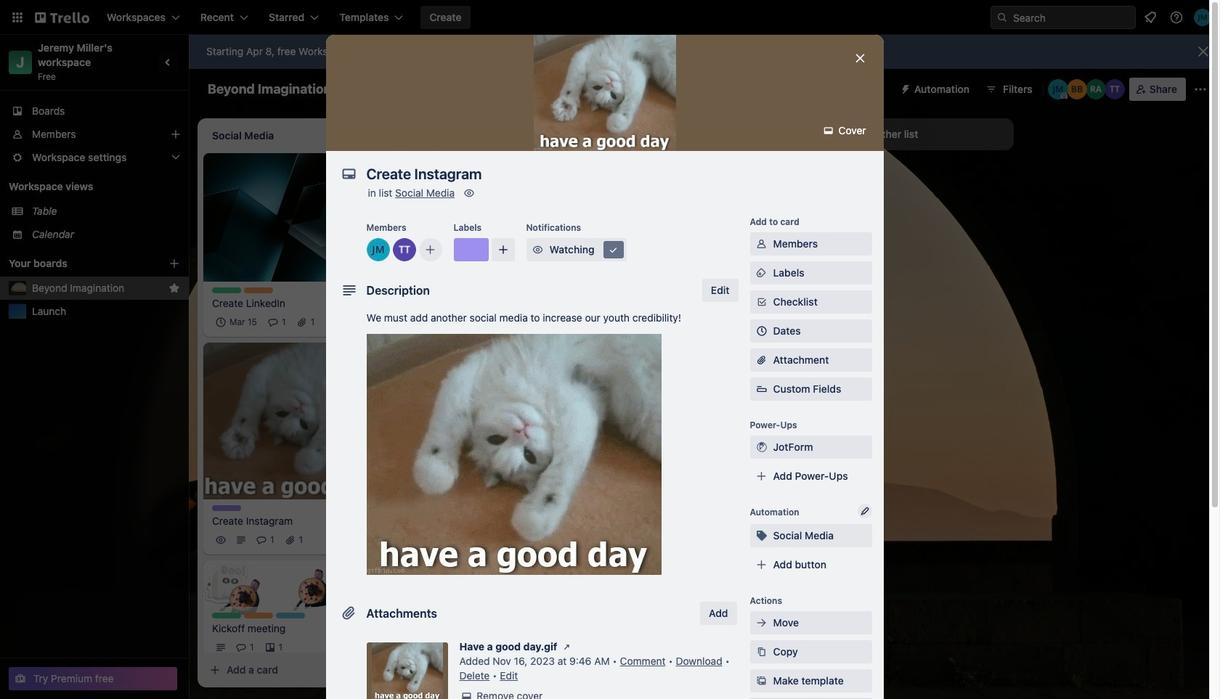 Task type: vqa. For each thing, say whether or not it's contained in the screenshot.
the middle Jeremy Miller (jeremymiller198) icon
yes



Task type: locate. For each thing, give the bounding box(es) containing it.
1 color: orange, title: none image from the top
[[244, 287, 273, 293]]

0 notifications image
[[1142, 9, 1159, 26]]

sm image
[[894, 78, 915, 98], [821, 123, 836, 138], [462, 186, 477, 201], [531, 243, 545, 257], [606, 243, 621, 257], [754, 266, 769, 280], [754, 645, 769, 660], [754, 674, 769, 689]]

1 horizontal spatial terry turtle (terryturtle) image
[[393, 238, 416, 262]]

search image
[[997, 12, 1008, 23]]

edit card image
[[362, 349, 374, 361]]

show menu image
[[1194, 82, 1208, 97]]

sm image
[[754, 237, 769, 251], [754, 440, 769, 455], [754, 529, 769, 543], [754, 616, 769, 631], [560, 640, 574, 655], [459, 689, 474, 700]]

None checkbox
[[212, 314, 262, 331]]

color: green, title: none image
[[212, 287, 241, 293]]

0 vertical spatial color: orange, title: none image
[[244, 287, 273, 293]]

terry turtle (terryturtle) image left add members to card image
[[393, 238, 416, 262]]

None text field
[[359, 161, 839, 187]]

0 horizontal spatial create from template… image
[[578, 437, 590, 449]]

color: sky, title: "sparkling" element
[[276, 613, 305, 619]]

color: orange, title: none image right color: green, title: none image
[[244, 287, 273, 293]]

terry turtle (terryturtle) image
[[1105, 79, 1125, 100], [358, 314, 376, 331], [532, 340, 549, 357], [358, 639, 376, 657]]

color: orange, title: none image
[[244, 287, 273, 293], [244, 613, 273, 619]]

0 vertical spatial create from template… image
[[785, 393, 796, 405]]

bob builder (bobbuilder40) image
[[1067, 79, 1087, 100]]

2 color: orange, title: none image from the top
[[244, 613, 273, 619]]

terry turtle (terryturtle) image
[[393, 238, 416, 262], [338, 532, 355, 549]]

color: purple, title: none image
[[212, 506, 241, 511]]

customize views image
[[561, 82, 576, 97]]

create from template… image
[[785, 393, 796, 405], [578, 437, 590, 449]]

terry turtle (terryturtle) image right "bob builder (bobbuilder40)" icon
[[1105, 79, 1125, 100]]

1 vertical spatial create from template… image
[[578, 437, 590, 449]]

color: orange, title: none image left color: sky, title: "sparkling" element
[[244, 613, 273, 619]]

None checkbox
[[439, 299, 515, 317]]

open information menu image
[[1170, 10, 1184, 25]]

terry turtle (terryturtle) image left jeremy miller (jeremymiller198) icon
[[338, 532, 355, 549]]

jeremy miller (jeremymiller198) image
[[1194, 9, 1212, 26], [1048, 79, 1068, 100], [366, 238, 390, 262], [552, 340, 570, 357]]

jeremy miller (jeremymiller198) image left ruby anderson (rubyanderson7) icon
[[1048, 79, 1068, 100]]

1 vertical spatial color: orange, title: none image
[[244, 613, 273, 619]]

color: purple, title: none image
[[454, 238, 489, 262]]

0 horizontal spatial terry turtle (terryturtle) image
[[338, 532, 355, 549]]

1 vertical spatial terry turtle (terryturtle) image
[[338, 532, 355, 549]]



Task type: describe. For each thing, give the bounding box(es) containing it.
color: orange, title: none image for color: green, title: none image
[[244, 287, 273, 293]]

Board name text field
[[201, 78, 339, 101]]

create from template… image
[[372, 665, 384, 676]]

add members to card image
[[425, 243, 436, 257]]

1 horizontal spatial create from template… image
[[785, 393, 796, 405]]

jeremy miller (jeremymiller198) image left ruby anderson (rubyanderson7) image
[[552, 340, 570, 357]]

your boards with 2 items element
[[9, 255, 147, 272]]

terry turtle (terryturtle) image left ruby anderson (rubyanderson7) image
[[532, 340, 549, 357]]

0 vertical spatial terry turtle (terryturtle) image
[[393, 238, 416, 262]]

primary element
[[0, 0, 1220, 35]]

jeremy miller (jeremymiller198) image right open information menu icon
[[1194, 9, 1212, 26]]

color: orange, title: none image for color: green, title: none icon
[[244, 613, 273, 619]]

Search field
[[1008, 7, 1135, 28]]

add board image
[[169, 258, 180, 270]]

terry turtle (terryturtle) image up create from template… image on the bottom
[[358, 639, 376, 657]]

color: green, title: none image
[[212, 613, 241, 619]]

starred icon image
[[169, 283, 180, 294]]

jeremy miller (jeremymiller198) image left add members to card image
[[366, 238, 390, 262]]

ruby anderson (rubyanderson7) image
[[572, 340, 590, 357]]

ruby anderson (rubyanderson7) image
[[1086, 79, 1106, 100]]

back to home image
[[35, 6, 89, 29]]

color: bold red, title: "thoughts" element
[[418, 375, 447, 380]]

terry turtle (terryturtle) image up edit card image
[[358, 314, 376, 331]]

jeremy miller (jeremymiller198) image
[[358, 532, 376, 549]]

have\_a\_good\_day.gif image
[[366, 334, 661, 575]]



